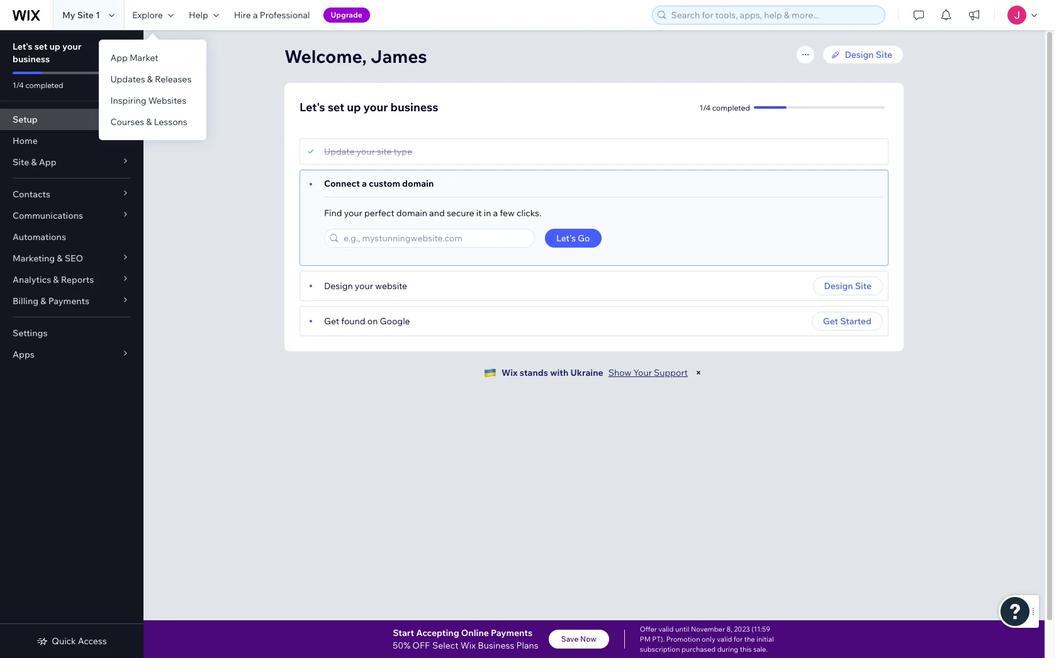 Task type: describe. For each thing, give the bounding box(es) containing it.
websites
[[148, 95, 186, 106]]

site inside dropdown button
[[13, 157, 29, 168]]

this
[[740, 646, 752, 655]]

payments inside start accepting online payments 50% off select wix business plans
[[491, 628, 533, 639]]

plans
[[516, 641, 539, 652]]

domain for custom
[[402, 178, 434, 189]]

your for update
[[357, 146, 375, 157]]

find your perfect domain and secure it in a few clicks.
[[324, 208, 541, 219]]

update your site type
[[324, 146, 412, 157]]

in
[[484, 208, 491, 219]]

few
[[500, 208, 515, 219]]

marketing & seo
[[13, 253, 83, 264]]

inspiring
[[110, 95, 146, 106]]

type
[[394, 146, 412, 157]]

google
[[380, 316, 410, 327]]

setup link
[[0, 109, 143, 130]]

app market
[[110, 52, 158, 64]]

& for site
[[31, 157, 37, 168]]

billing
[[13, 296, 38, 307]]

completed inside sidebar element
[[25, 81, 63, 90]]

up inside sidebar element
[[49, 41, 60, 52]]

upgrade button
[[323, 8, 370, 23]]

your for design
[[355, 281, 373, 292]]

let's inside let's go button
[[556, 233, 576, 244]]

let's inside let's set up your business
[[13, 41, 32, 52]]

1 horizontal spatial up
[[347, 100, 361, 115]]

connect
[[324, 178, 360, 189]]

sale.
[[753, 646, 768, 655]]

connect a custom domain
[[324, 178, 434, 189]]

during
[[717, 646, 738, 655]]

1
[[96, 9, 100, 21]]

wix stands with ukraine show your support
[[502, 368, 688, 379]]

updates
[[110, 74, 145, 85]]

contacts button
[[0, 184, 143, 205]]

it
[[476, 208, 482, 219]]

save now button
[[549, 631, 609, 649]]

contacts
[[13, 189, 50, 200]]

wix inside start accepting online payments 50% off select wix business plans
[[461, 641, 476, 652]]

access
[[78, 636, 107, 648]]

hire a professional
[[234, 9, 310, 21]]

app inside app market link
[[110, 52, 128, 64]]

found
[[341, 316, 365, 327]]

get found on google
[[324, 316, 410, 327]]

1 horizontal spatial set
[[328, 100, 344, 115]]

site & app
[[13, 157, 56, 168]]

get for get found on google
[[324, 316, 339, 327]]

select
[[432, 641, 459, 652]]

8,
[[727, 626, 732, 634]]

for
[[734, 636, 743, 644]]

perfect
[[364, 208, 394, 219]]

the
[[744, 636, 755, 644]]

apps
[[13, 349, 34, 361]]

1/4 completed inside sidebar element
[[13, 81, 63, 90]]

marketing
[[13, 253, 55, 264]]

50%
[[393, 641, 410, 652]]

show
[[608, 368, 631, 379]]

november
[[691, 626, 725, 634]]

seo
[[65, 253, 83, 264]]

start
[[393, 628, 414, 639]]

automations link
[[0, 227, 143, 248]]

(11:59
[[752, 626, 770, 634]]

analytics & reports
[[13, 274, 94, 286]]

updates & releases link
[[99, 69, 207, 90]]

purchased
[[682, 646, 716, 655]]

settings link
[[0, 323, 143, 344]]

releases
[[155, 74, 192, 85]]

secure
[[447, 208, 474, 219]]

your
[[633, 368, 652, 379]]

automations
[[13, 232, 66, 243]]

hire
[[234, 9, 251, 21]]

with
[[550, 368, 568, 379]]

reports
[[61, 274, 94, 286]]

custom
[[369, 178, 400, 189]]

& for billing
[[40, 296, 46, 307]]

design site button
[[813, 277, 883, 296]]

now
[[580, 635, 597, 644]]

inspiring websites
[[110, 95, 186, 106]]

ukraine
[[570, 368, 603, 379]]

2 vertical spatial a
[[493, 208, 498, 219]]

home
[[13, 135, 38, 147]]

clicks.
[[517, 208, 541, 219]]

billing & payments
[[13, 296, 89, 307]]

offer valid until november 8, 2023 (11:59 pm pt). promotion only valid for the initial subscription purchased during this sale.
[[640, 626, 774, 655]]

get for get started
[[823, 316, 838, 327]]

off
[[412, 641, 430, 652]]

design inside button
[[824, 281, 853, 292]]

professional
[[260, 9, 310, 21]]

online
[[461, 628, 489, 639]]

& for updates
[[147, 74, 153, 85]]

welcome,
[[284, 45, 367, 67]]

started
[[840, 316, 872, 327]]

on
[[367, 316, 378, 327]]

site & app button
[[0, 152, 143, 173]]



Task type: locate. For each thing, give the bounding box(es) containing it.
0 horizontal spatial 1/4 completed
[[13, 81, 63, 90]]

your inside let's set up your business
[[62, 41, 81, 52]]

stands
[[520, 368, 548, 379]]

update
[[324, 146, 355, 157]]

1 vertical spatial let's
[[300, 100, 325, 115]]

apps button
[[0, 344, 143, 366]]

app inside site & app dropdown button
[[39, 157, 56, 168]]

1 vertical spatial set
[[328, 100, 344, 115]]

1 vertical spatial valid
[[717, 636, 732, 644]]

wix left 'stands'
[[502, 368, 518, 379]]

hire a professional link
[[226, 0, 318, 30]]

let's
[[13, 41, 32, 52], [300, 100, 325, 115], [556, 233, 576, 244]]

1/4 completed
[[13, 81, 63, 90], [699, 103, 750, 112]]

1 horizontal spatial 1/4
[[699, 103, 711, 112]]

1 horizontal spatial payments
[[491, 628, 533, 639]]

& up inspiring websites
[[147, 74, 153, 85]]

get started button
[[812, 312, 883, 331]]

0 vertical spatial completed
[[25, 81, 63, 90]]

1 horizontal spatial completed
[[712, 103, 750, 112]]

design site inside button
[[824, 281, 872, 292]]

& right billing
[[40, 296, 46, 307]]

domain for perfect
[[396, 208, 427, 219]]

quick access button
[[37, 636, 107, 648]]

2 horizontal spatial a
[[493, 208, 498, 219]]

0 vertical spatial valid
[[659, 626, 674, 634]]

until
[[675, 626, 689, 634]]

go
[[578, 233, 590, 244]]

a for custom
[[362, 178, 367, 189]]

2023
[[734, 626, 750, 634]]

start accepting online payments 50% off select wix business plans
[[393, 628, 539, 652]]

2 vertical spatial let's
[[556, 233, 576, 244]]

offer
[[640, 626, 657, 634]]

communications
[[13, 210, 83, 222]]

app up updates
[[110, 52, 128, 64]]

valid up during
[[717, 636, 732, 644]]

find
[[324, 208, 342, 219]]

lessons
[[154, 116, 187, 128]]

1 vertical spatial let's set up your business
[[300, 100, 438, 115]]

set inside let's set up your business
[[34, 41, 47, 52]]

let's set up your business
[[13, 41, 81, 65], [300, 100, 438, 115]]

a for professional
[[253, 9, 258, 21]]

1/4 inside sidebar element
[[13, 81, 24, 90]]

a right in
[[493, 208, 498, 219]]

0 horizontal spatial let's set up your business
[[13, 41, 81, 65]]

business inside let's set up your business
[[13, 53, 50, 65]]

website
[[375, 281, 407, 292]]

save
[[561, 635, 579, 644]]

0 horizontal spatial payments
[[48, 296, 89, 307]]

business up the type
[[391, 100, 438, 115]]

domain left and
[[396, 208, 427, 219]]

let's set up your business down my on the top left of the page
[[13, 41, 81, 65]]

& down home
[[31, 157, 37, 168]]

0 vertical spatial business
[[13, 53, 50, 65]]

completed
[[25, 81, 63, 90], [712, 103, 750, 112]]

get left found
[[324, 316, 339, 327]]

save now
[[561, 635, 597, 644]]

accepting
[[416, 628, 459, 639]]

1 horizontal spatial a
[[362, 178, 367, 189]]

1 horizontal spatial business
[[391, 100, 438, 115]]

0 horizontal spatial get
[[324, 316, 339, 327]]

sidebar element
[[0, 30, 143, 659]]

1 vertical spatial a
[[362, 178, 367, 189]]

get inside button
[[823, 316, 838, 327]]

market
[[130, 52, 158, 64]]

1/4
[[13, 81, 24, 90], [699, 103, 711, 112]]

your
[[62, 41, 81, 52], [363, 100, 388, 115], [357, 146, 375, 157], [344, 208, 362, 219], [355, 281, 373, 292]]

1 vertical spatial 1/4 completed
[[699, 103, 750, 112]]

1 horizontal spatial get
[[823, 316, 838, 327]]

1 horizontal spatial 1/4 completed
[[699, 103, 750, 112]]

0 vertical spatial app
[[110, 52, 128, 64]]

0 vertical spatial 1/4
[[13, 81, 24, 90]]

1 vertical spatial 1/4
[[699, 103, 711, 112]]

design
[[845, 49, 874, 60], [324, 281, 353, 292], [824, 281, 853, 292]]

your left site
[[357, 146, 375, 157]]

1 vertical spatial wix
[[461, 641, 476, 652]]

business
[[478, 641, 514, 652]]

0 vertical spatial domain
[[402, 178, 434, 189]]

0 vertical spatial let's set up your business
[[13, 41, 81, 65]]

business up setup
[[13, 53, 50, 65]]

quick
[[52, 636, 76, 648]]

upgrade
[[331, 10, 362, 20]]

marketing & seo button
[[0, 248, 143, 269]]

1 horizontal spatial let's
[[300, 100, 325, 115]]

1 vertical spatial design site
[[824, 281, 872, 292]]

1 vertical spatial payments
[[491, 628, 533, 639]]

help
[[189, 9, 208, 21]]

& for analytics
[[53, 274, 59, 286]]

0 vertical spatial up
[[49, 41, 60, 52]]

0 vertical spatial a
[[253, 9, 258, 21]]

your for find
[[344, 208, 362, 219]]

promotion
[[666, 636, 700, 644]]

e.g., mystunningwebsite.com field
[[340, 230, 531, 247]]

communications button
[[0, 205, 143, 227]]

0 horizontal spatial 1/4
[[13, 81, 24, 90]]

1 vertical spatial completed
[[712, 103, 750, 112]]

1 vertical spatial app
[[39, 157, 56, 168]]

let's go button
[[545, 229, 601, 248]]

domain up find your perfect domain and secure it in a few clicks. in the top of the page
[[402, 178, 434, 189]]

1 vertical spatial business
[[391, 100, 438, 115]]

0 horizontal spatial up
[[49, 41, 60, 52]]

setup
[[13, 114, 38, 125]]

a right hire
[[253, 9, 258, 21]]

a left custom
[[362, 178, 367, 189]]

home link
[[0, 130, 143, 152]]

payments
[[48, 296, 89, 307], [491, 628, 533, 639]]

your up update your site type
[[363, 100, 388, 115]]

get left started
[[823, 316, 838, 327]]

0 vertical spatial wix
[[502, 368, 518, 379]]

0 vertical spatial 1/4 completed
[[13, 81, 63, 90]]

pt).
[[652, 636, 665, 644]]

0 horizontal spatial wix
[[461, 641, 476, 652]]

payments up business
[[491, 628, 533, 639]]

wix
[[502, 368, 518, 379], [461, 641, 476, 652]]

wix down online on the bottom
[[461, 641, 476, 652]]

& left reports
[[53, 274, 59, 286]]

1 horizontal spatial valid
[[717, 636, 732, 644]]

pm
[[640, 636, 651, 644]]

courses & lessons link
[[99, 111, 207, 133]]

billing & payments button
[[0, 291, 143, 312]]

1 horizontal spatial wix
[[502, 368, 518, 379]]

your down my on the top left of the page
[[62, 41, 81, 52]]

valid up pt).
[[659, 626, 674, 634]]

design site
[[845, 49, 892, 60], [824, 281, 872, 292]]

let's set up your business up update your site type
[[300, 100, 438, 115]]

payments inside dropdown button
[[48, 296, 89, 307]]

0 vertical spatial design site
[[845, 49, 892, 60]]

settings
[[13, 328, 47, 339]]

Search for tools, apps, help & more... field
[[667, 6, 881, 24]]

1 horizontal spatial app
[[110, 52, 128, 64]]

0 vertical spatial payments
[[48, 296, 89, 307]]

2 get from the left
[[823, 316, 838, 327]]

app down home link
[[39, 157, 56, 168]]

my site 1
[[62, 9, 100, 21]]

a
[[253, 9, 258, 21], [362, 178, 367, 189], [493, 208, 498, 219]]

get
[[324, 316, 339, 327], [823, 316, 838, 327]]

& for courses
[[146, 116, 152, 128]]

your right find
[[344, 208, 362, 219]]

set
[[34, 41, 47, 52], [328, 100, 344, 115]]

2 horizontal spatial let's
[[556, 233, 576, 244]]

my
[[62, 9, 75, 21]]

0 horizontal spatial let's
[[13, 41, 32, 52]]

analytics & reports button
[[0, 269, 143, 291]]

1 get from the left
[[324, 316, 339, 327]]

valid
[[659, 626, 674, 634], [717, 636, 732, 644]]

0 vertical spatial let's
[[13, 41, 32, 52]]

& down inspiring websites
[[146, 116, 152, 128]]

business
[[13, 53, 50, 65], [391, 100, 438, 115]]

0 horizontal spatial app
[[39, 157, 56, 168]]

show your support button
[[608, 368, 688, 379]]

and
[[429, 208, 445, 219]]

1 vertical spatial domain
[[396, 208, 427, 219]]

0 vertical spatial set
[[34, 41, 47, 52]]

let's set up your business inside sidebar element
[[13, 41, 81, 65]]

quick access
[[52, 636, 107, 648]]

0 horizontal spatial valid
[[659, 626, 674, 634]]

1 vertical spatial up
[[347, 100, 361, 115]]

explore
[[132, 9, 163, 21]]

& for marketing
[[57, 253, 63, 264]]

only
[[702, 636, 715, 644]]

payments down 'analytics & reports' popup button
[[48, 296, 89, 307]]

subscription
[[640, 646, 680, 655]]

app market link
[[99, 47, 207, 69]]

design site link
[[822, 45, 904, 64]]

0 horizontal spatial set
[[34, 41, 47, 52]]

site inside button
[[855, 281, 872, 292]]

inspiring websites link
[[99, 90, 207, 111]]

0 horizontal spatial completed
[[25, 81, 63, 90]]

help button
[[181, 0, 226, 30]]

& left seo
[[57, 253, 63, 264]]

get started
[[823, 316, 872, 327]]

courses
[[110, 116, 144, 128]]

1 horizontal spatial let's set up your business
[[300, 100, 438, 115]]

support
[[654, 368, 688, 379]]

0 horizontal spatial business
[[13, 53, 50, 65]]

your left website at the top of page
[[355, 281, 373, 292]]

0 horizontal spatial a
[[253, 9, 258, 21]]



Task type: vqa. For each thing, say whether or not it's contained in the screenshot.
Updates
yes



